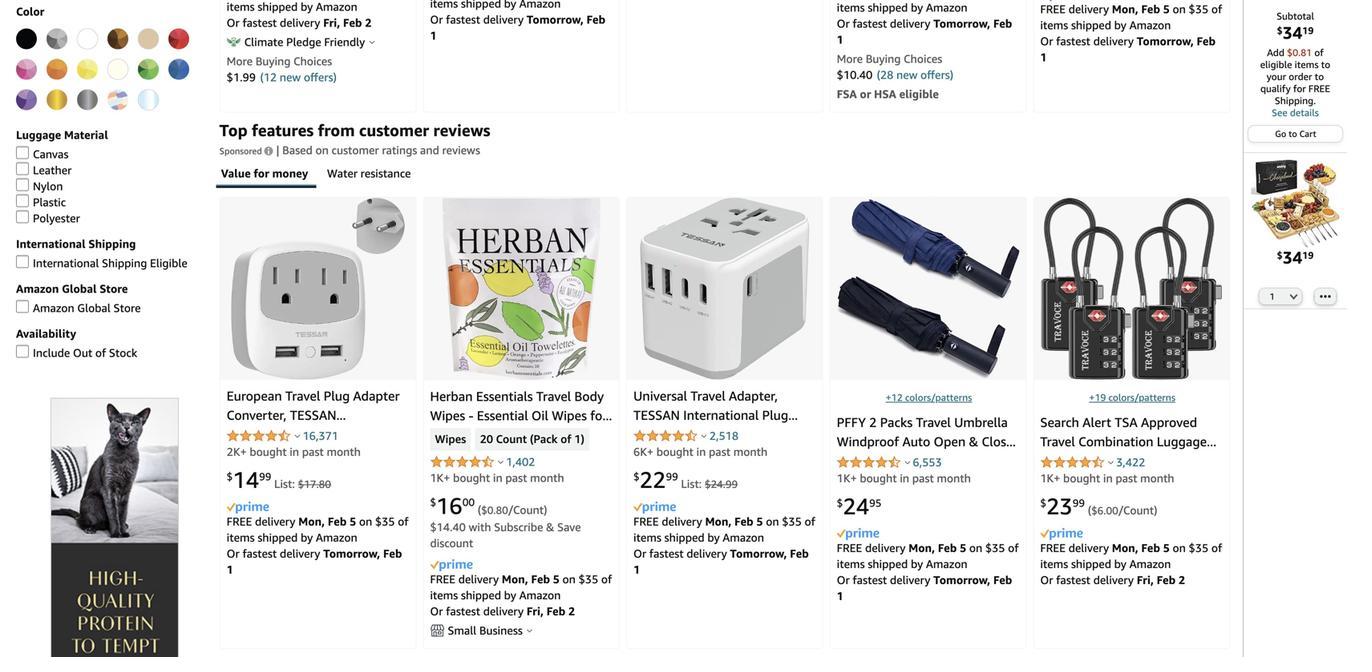Task type: describe. For each thing, give the bounding box(es) containing it.
1k+ for 24
[[837, 472, 857, 485]]

car
[[837, 492, 856, 508]]

$6.00
[[1092, 505, 1119, 518]]

for up save
[[558, 485, 575, 500]]

international inside european travel plug adapter converter, tessan international power plug converter with 2 usb, type c outlet adaptor charger for us to most of europe eu iceland spain italy france germany
[[227, 427, 302, 443]]

0 vertical spatial reviews
[[433, 121, 491, 140]]

shipping.
[[1275, 95, 1316, 106]]

16,371 link
[[303, 430, 338, 443]]

europe for 22
[[634, 485, 675, 500]]

month for 16,371
[[327, 446, 361, 459]]

color element
[[12, 24, 203, 116]]

6,553 link
[[913, 456, 942, 469]]

or fastest delivery fri, feb 2 for rightmost the or fastest delivery fri, feb 2 element
[[1041, 574, 1186, 587]]

eligible
[[150, 257, 188, 270]]

with inside european travel plug adapter converter, tessan international power plug converter with 2 usb, type c outlet adaptor charger for us to most of europe eu iceland spain italy france germany
[[288, 447, 313, 462]]

iceland
[[354, 485, 396, 500]]

availability
[[16, 327, 76, 340]]

$ 14 99 list: $17.80
[[227, 467, 331, 494]]

23
[[1047, 493, 1073, 520]]

european travel plug adapter converter, tessan international power plug converter with 2 usb, type c outlet adaptor charger for us to most of europe eu iceland spain italy france germany
[[227, 389, 404, 520]]

converter inside universal travel adapter, tessan international plug adapter, 5.6a 3 usb c 2 usb a ports, all-in-one travel charger outlet converter for europe uk eu aus (type c/g/a/i)
[[724, 466, 781, 481]]

popover image for 2,518
[[702, 435, 707, 439]]

c inside universal travel adapter, tessan international plug adapter, 5.6a 3 usb c 2 usb a ports, all-in-one travel charger outlet converter for europe uk eu aus (type c/g/a/i)
[[754, 427, 762, 443]]

/count) for 16
[[508, 504, 547, 517]]

water resistance link
[[319, 166, 419, 188]]

open
[[934, 435, 966, 450]]

bought for 16,371
[[250, 446, 287, 459]]

subscribe
[[494, 521, 543, 534]]

wipes up towelettes
[[435, 433, 466, 447]]

money
[[272, 167, 308, 180]]

order
[[1289, 71, 1313, 82]]

0 vertical spatial store
[[100, 282, 128, 296]]

20 inside herban essentials travel body wipes - essential oil wipes for hands, travel face wipes - natural hand wipes, moist towelettes individually wrapped body wipes for adults - asst. 20 count
[[510, 504, 525, 520]]

natural
[[430, 447, 474, 462]]

( for 16
[[478, 504, 481, 517]]

to inside european travel plug adapter converter, tessan international power plug converter with 2 usb, type c outlet adaptor charger for us to most of europe eu iceland spain italy france germany
[[227, 485, 239, 500]]

alert
[[1083, 415, 1112, 431]]

charger inside european travel plug adapter converter, tessan international power plug converter with 2 usb, type c outlet adaptor charger for us to most of europe eu iceland spain italy france germany
[[318, 466, 364, 481]]

0 horizontal spatial 1k+
[[430, 471, 450, 485]]

2k+
[[227, 446, 247, 459]]

0 vertical spatial amazon global store
[[16, 282, 128, 296]]

see details
[[1272, 107, 1319, 118]]

shipping for international shipping eligible
[[102, 257, 147, 270]]

top
[[220, 121, 248, 140]]

/count) for 23
[[1119, 504, 1158, 518]]

checkbox image for leather
[[16, 162, 29, 175]]

new for (12
[[280, 71, 301, 84]]

popover image inside small business button
[[527, 629, 533, 633]]

1 vertical spatial &
[[911, 473, 920, 488]]

new for (28
[[897, 68, 918, 81]]

sponsored ad - universal travel adapter, tessan international plug adapter, 5.6a 3 usb c 2 usb a ports, all-in-one travel ... image
[[640, 198, 810, 380]]

c/g/a/i)
[[634, 504, 683, 520]]

or
[[860, 87, 871, 101]]

usb,
[[327, 447, 355, 462]]

6k+ bought in past month
[[634, 446, 768, 459]]

combination
[[1079, 435, 1154, 450]]

popover image for 3,422
[[1108, 461, 1114, 465]]

popover image inside climate pledge friendly button
[[369, 40, 375, 44]]

0 vertical spatial luggage
[[16, 128, 61, 142]]

polyester link
[[16, 211, 80, 225]]

resistance
[[361, 167, 411, 180]]

$ inside 'subtotal $ 34 19'
[[1277, 25, 1283, 36]]

ratings
[[382, 144, 417, 157]]

or fastest delivery fri, feb 2 for the bottommost the or fastest delivery fri, feb 2 element
[[430, 605, 575, 619]]

ports,
[[634, 447, 667, 462]]

converter,
[[227, 408, 287, 423]]

travel up hand
[[473, 427, 508, 443]]

herban essentials travel body wipes - essential oil wipes for hands, travel face wipes - natural hand wipes, moist towelettes individually wrapped body wipes for adults - asst. 20 count link
[[430, 389, 612, 520]]

international down international shipping
[[33, 257, 99, 270]]

+12
[[886, 392, 903, 404]]

of inside of eligible items to your order to qualify for free shipping.
[[1315, 47, 1324, 58]]

popover image for 16,371
[[295, 435, 300, 439]]

power
[[306, 427, 342, 443]]

travel inside pffy 2 packs travel umbrella windproof auto open & close collapsible folding small compact 10 & 8 ribs backpack car travel essentials purse umbrellas for rain
[[916, 415, 951, 431]]

2 inside european travel plug adapter converter, tessan international power plug converter with 2 usb, type c outlet adaptor charger for us to most of europe eu iceland spain italy france germany
[[317, 447, 324, 462]]

canvas
[[33, 148, 69, 161]]

more for more buying choices $10.40 (28 new offers) fsa or hsa eligible
[[837, 52, 863, 65]]

0 horizontal spatial count
[[496, 433, 527, 447]]

wipes up 1)
[[552, 408, 587, 423]]

3,422
[[1117, 456, 1146, 469]]

include out of stock
[[33, 346, 137, 360]]

choices for more buying choices $10.40 (28 new offers) fsa or hsa eligible
[[904, 52, 943, 65]]

for right value on the left top of the page
[[254, 167, 269, 180]]

16,371
[[303, 430, 338, 443]]

windproof
[[837, 435, 899, 450]]

for inside pffy 2 packs travel umbrella windproof auto open & close collapsible folding small compact 10 & 8 ribs backpack car travel essentials purse umbrellas for rain
[[900, 512, 917, 527]]

checkbox image for international shipping eligible
[[16, 255, 29, 268]]

( for 23
[[1088, 504, 1092, 518]]

+19 colors/patterns link
[[1089, 392, 1176, 404]]

wipes up hands,
[[430, 408, 465, 423]]

choices for more buying choices $1.99 (12 new offers)
[[294, 55, 332, 68]]

checkbox image for nylon
[[16, 178, 29, 191]]

free inside of eligible items to your order to qualify for free shipping.
[[1309, 83, 1331, 94]]

6,553
[[913, 456, 942, 469]]

0 vertical spatial or fastest delivery fri, feb 2 element
[[227, 16, 372, 29]]

pk
[[1111, 492, 1126, 508]]

with inside $ 16 00 ( $0.80 /count) $14.40 with subscribe & save discount
[[469, 521, 491, 534]]

0 horizontal spatial adapter,
[[634, 427, 683, 443]]

of inside european travel plug adapter converter, tessan international power plug converter with 2 usb, type c outlet adaptor charger for us to most of europe eu iceland spain italy france germany
[[274, 485, 287, 500]]

2 inside universal travel adapter, tessan international plug adapter, 5.6a 3 usb c 2 usb a ports, all-in-one travel charger outlet converter for europe uk eu aus (type c/g/a/i)
[[765, 427, 773, 443]]

colors/patterns for 24
[[905, 392, 972, 404]]

suitcase,
[[1133, 454, 1184, 469]]

2 vertical spatial fri,
[[527, 605, 544, 619]]

herban
[[430, 389, 473, 404]]

european
[[227, 389, 282, 404]]

tessan inside universal travel adapter, tessan international plug adapter, 5.6a 3 usb c 2 usb a ports, all-in-one travel charger outlet converter for europe uk eu aus (type c/g/a/i)
[[634, 408, 680, 423]]

compact
[[837, 473, 889, 488]]

in for 2,518
[[697, 446, 706, 459]]

past for 6,553
[[913, 472, 934, 485]]

water resistance
[[327, 167, 411, 180]]

buying for (12
[[256, 55, 291, 68]]

0 vertical spatial -
[[469, 408, 474, 423]]

1k+ bought in past month for 23
[[1041, 472, 1175, 485]]

(28 new offers) link
[[877, 68, 954, 81]]

dropdown image
[[1290, 294, 1298, 300]]

more for more buying choices $1.99 (12 new offers)
[[227, 55, 253, 68]]

bought for 2,518
[[657, 446, 694, 459]]

past for 3,422
[[1116, 472, 1138, 485]]

$ for 23
[[1041, 497, 1047, 510]]

2 horizontal spatial fri,
[[1137, 574, 1154, 587]]

0 vertical spatial body
[[575, 389, 604, 404]]

(type
[[746, 485, 778, 500]]

wipes,
[[511, 447, 550, 462]]

face
[[512, 427, 537, 443]]

hands,
[[430, 427, 470, 443]]

in for 1,402
[[493, 471, 503, 485]]

travel up oil
[[536, 389, 571, 404]]

shipping for international shipping
[[89, 237, 136, 251]]

2,518
[[710, 430, 739, 443]]

+19
[[1089, 392, 1106, 404]]

1 vertical spatial -
[[579, 427, 584, 443]]

climate
[[244, 35, 283, 49]]

italy
[[263, 504, 288, 520]]

for inside universal travel adapter, tessan international plug adapter, 5.6a 3 usb c 2 usb a ports, all-in-one travel charger outlet converter for europe uk eu aus (type c/g/a/i)
[[785, 466, 802, 481]]

eligible inside more buying choices $10.40 (28 new offers) fsa or hsa eligible
[[900, 87, 939, 101]]

international shipping
[[16, 237, 136, 251]]

99 for 23
[[1073, 497, 1085, 510]]

wipes up moist
[[541, 427, 576, 443]]

$10.40
[[837, 68, 873, 81]]

plug inside universal travel adapter, tessan international plug adapter, 5.6a 3 usb c 2 usb a ports, all-in-one travel charger outlet converter for europe uk eu aus (type c/g/a/i)
[[762, 408, 789, 423]]

amazon global store link
[[16, 300, 141, 315]]

offers) for more buying choices $1.99 (12 new offers)
[[304, 71, 337, 84]]

backpack
[[965, 473, 1019, 488]]

+12 colors/patterns
[[886, 392, 972, 404]]

value for money
[[221, 167, 308, 180]]

outlet inside universal travel adapter, tessan international plug adapter, 5.6a 3 usb c 2 usb a ports, all-in-one travel charger outlet converter for europe uk eu aus (type c/g/a/i)
[[683, 466, 720, 481]]

0 horizontal spatial 20
[[480, 433, 493, 447]]

international down polyester
[[16, 237, 86, 251]]

checkbox image for canvas
[[16, 146, 29, 159]]

folding
[[904, 454, 948, 469]]

checkbox image for polyester
[[16, 211, 29, 223]]

2 vertical spatial or fastest delivery fri, feb 2 element
[[430, 605, 575, 619]]

1 vertical spatial global
[[77, 302, 111, 315]]

bought for 6,553
[[860, 472, 897, 485]]

checkbox image for include out of stock
[[16, 345, 29, 358]]

your
[[1267, 71, 1287, 82]]

most
[[242, 485, 271, 500]]

| based on customer ratings and reviews
[[276, 144, 480, 157]]

wrapped
[[430, 485, 483, 500]]

auto
[[903, 435, 931, 450]]

oil
[[532, 408, 549, 423]]

list: for 14
[[274, 478, 295, 491]]

1 vertical spatial reviews
[[442, 144, 480, 157]]

climate pledge friendly
[[244, 35, 365, 49]]

see details link
[[1252, 107, 1340, 119]]

customer for on
[[332, 144, 379, 157]]

travel up 5.6a
[[691, 389, 726, 404]]

0 vertical spatial plug
[[324, 389, 350, 404]]

asst.
[[479, 504, 507, 520]]

popover image for 1,402
[[498, 460, 504, 464]]

22
[[640, 467, 666, 494]]

towelettes
[[430, 466, 493, 481]]

1 vertical spatial store
[[114, 302, 141, 315]]

bought for 1,402
[[453, 471, 490, 485]]

|
[[276, 144, 279, 157]]

small business button
[[430, 623, 613, 639]]

1 usb from the left
[[727, 427, 751, 443]]



Task type: vqa. For each thing, say whether or not it's contained in the screenshot.
1st 34 from the bottom
yes



Task type: locate. For each thing, give the bounding box(es) containing it.
c up us
[[389, 447, 397, 462]]

international shipping eligible
[[33, 257, 188, 270]]

0 vertical spatial essentials
[[476, 389, 533, 404]]

2 europe from the left
[[634, 485, 675, 500]]

16
[[436, 493, 463, 520]]

1 vertical spatial c
[[389, 447, 397, 462]]

bought down 5.6a
[[657, 446, 694, 459]]

+12 colors/patterns link
[[886, 392, 972, 404]]

list: for 22
[[681, 478, 702, 491]]

$ inside $ 34 19
[[1277, 250, 1283, 261]]

0 vertical spatial small
[[951, 454, 984, 469]]

small inside button
[[448, 625, 477, 638]]

luggage down approved on the bottom
[[1157, 435, 1207, 450]]

leather
[[33, 164, 72, 177]]

count
[[496, 433, 527, 447], [528, 504, 563, 520]]

1 outlet from the left
[[227, 466, 264, 481]]

/count)
[[508, 504, 547, 517], [1119, 504, 1158, 518]]

amazon global store up 'include out of stock' at bottom
[[33, 302, 141, 315]]

2 horizontal spatial &
[[969, 435, 979, 450]]

travel down 2,518
[[732, 447, 767, 462]]

see
[[1272, 107, 1288, 118]]

1 horizontal spatial or fastest delivery fri, feb 2
[[430, 605, 575, 619]]

fri,
[[323, 16, 340, 29], [1137, 574, 1154, 587], [527, 605, 544, 619]]

99 for 22
[[666, 471, 678, 483]]

$ down the cable
[[1041, 497, 1047, 510]]

choices up (28 new offers) link
[[904, 52, 943, 65]]

or fastest delivery fri, feb 2
[[227, 16, 372, 29], [1041, 574, 1186, 587], [430, 605, 575, 619]]

tessan
[[290, 408, 336, 423], [634, 408, 680, 423]]

store up stock
[[114, 302, 141, 315]]

european travel plug adapter converter, tessan international power plug converter with 2 usb, type c outlet adaptor charger for us to most of europe eu iceland spain italy france germany link
[[227, 389, 404, 520]]

4 checkbox image from the top
[[16, 255, 29, 268]]

0 horizontal spatial eligible
[[900, 87, 939, 101]]

0 horizontal spatial usb
[[727, 427, 751, 443]]

small inside pffy 2 packs travel umbrella windproof auto open & close collapsible folding small compact 10 & 8 ribs backpack car travel essentials purse umbrellas for rain
[[951, 454, 984, 469]]

2,518 link
[[710, 430, 739, 443]]

1 vertical spatial customer
[[332, 144, 379, 157]]

0 vertical spatial 34
[[1283, 22, 1303, 43]]

34 inside 'subtotal $ 34 19'
[[1283, 22, 1303, 43]]

0 horizontal spatial buying
[[256, 55, 291, 68]]

1k+ bought in past month down folding
[[837, 472, 971, 485]]

checkbox image inside nylon link
[[16, 178, 29, 191]]

bought down locks
[[1064, 472, 1101, 485]]

small down open
[[951, 454, 984, 469]]

2 tessan from the left
[[634, 408, 680, 423]]

checkbox image up availability
[[16, 300, 29, 313]]

converter inside european travel plug adapter converter, tessan international power plug converter with 2 usb, type c outlet adaptor charger for us to most of europe eu iceland spain italy france germany
[[227, 447, 284, 462]]

offers) for more buying choices $10.40 (28 new offers) fsa or hsa eligible
[[921, 68, 954, 81]]

essentials inside pffy 2 packs travel umbrella windproof auto open & close collapsible folding small compact 10 & 8 ribs backpack car travel essentials purse umbrellas for rain
[[896, 492, 953, 508]]

month for 3,422
[[1141, 472, 1175, 485]]

body up $0.80
[[486, 485, 516, 500]]

2 colors/patterns from the left
[[1109, 392, 1176, 404]]

3 checkbox image from the top
[[16, 194, 29, 207]]

0 vertical spatial &
[[969, 435, 979, 450]]

in down locks
[[1104, 472, 1113, 485]]

for inside search alert tsa approved travel combination luggage cable locks for suitcase, gym locker,toolbox,backpack 1,2,4,6 &10 pk
[[1112, 454, 1129, 469]]

19 down the subtotal on the right top of the page
[[1303, 25, 1314, 36]]

$ for 14
[[227, 471, 233, 483]]

1 horizontal spatial buying
[[866, 52, 901, 65]]

2 inside pffy 2 packs travel umbrella windproof auto open & close collapsible folding small compact 10 & 8 ribs backpack car travel essentials purse umbrellas for rain
[[870, 415, 877, 431]]

1 europe from the left
[[290, 485, 331, 500]]

0 vertical spatial customer
[[359, 121, 429, 140]]

month for 2,518
[[734, 446, 768, 459]]

travel inside european travel plug adapter converter, tessan international power plug converter with 2 usb, type c outlet adaptor charger for us to most of europe eu iceland spain italy france germany
[[285, 389, 320, 404]]

bought for 3,422
[[1064, 472, 1101, 485]]

list: inside $ 14 99 list: $17.80
[[274, 478, 295, 491]]

$ inside $ 14 99 list: $17.80
[[227, 471, 233, 483]]

0 vertical spatial c
[[754, 427, 762, 443]]

1 horizontal spatial count
[[528, 504, 563, 520]]

outlet inside european travel plug adapter converter, tessan international power plug converter with 2 usb, type c outlet adaptor charger for us to most of europe eu iceland spain italy france germany
[[227, 466, 264, 481]]

customer for from
[[359, 121, 429, 140]]

1 horizontal spatial or fastest delivery fri, feb 2 element
[[430, 605, 575, 619]]

colors/patterns right +12
[[905, 392, 972, 404]]

1 horizontal spatial eu
[[698, 485, 715, 500]]

0 vertical spatial count
[[496, 433, 527, 447]]

charger down ports,
[[634, 466, 679, 481]]

choices inside 'more buying choices $1.99 (12 new offers)'
[[294, 55, 332, 68]]

bought down collapsible
[[860, 472, 897, 485]]

in-
[[691, 447, 707, 462]]

1k+ for 23
[[1041, 472, 1061, 485]]

$35
[[1189, 3, 1209, 16], [375, 516, 395, 529], [782, 516, 802, 529], [986, 542, 1005, 555], [1189, 542, 1209, 555], [579, 573, 599, 586]]

list: inside $ 22 99 list: $24.99
[[681, 478, 702, 491]]

list: left $24.99
[[681, 478, 702, 491]]

1 vertical spatial small
[[448, 625, 477, 638]]

or fastest delivery fri, feb 2 for the top the or fastest delivery fri, feb 2 element
[[227, 16, 372, 29]]

1 vertical spatial adapter,
[[634, 427, 683, 443]]

checkbox image up leather 'link'
[[16, 146, 29, 159]]

2 vertical spatial &
[[546, 521, 555, 534]]

a
[[804, 427, 812, 443]]

1 horizontal spatial 20
[[510, 504, 525, 520]]

checkbox image up nylon link
[[16, 162, 29, 175]]

with up adaptor
[[288, 447, 313, 462]]

0 vertical spatial fri,
[[323, 16, 340, 29]]

amazon global store up amazon global store link
[[16, 282, 128, 296]]

0 horizontal spatial &
[[546, 521, 555, 534]]

1 vertical spatial 34
[[1283, 248, 1303, 268]]

checkbox image inside leather 'link'
[[16, 162, 29, 175]]

popover image up "2k+ bought in past month"
[[295, 435, 300, 439]]

past
[[302, 446, 324, 459], [709, 446, 731, 459], [506, 471, 527, 485], [913, 472, 934, 485], [1116, 472, 1138, 485]]

tessan inside european travel plug adapter converter, tessan international power plug converter with 2 usb, type c outlet adaptor charger for us to most of europe eu iceland spain italy france germany
[[290, 408, 336, 423]]

global up 'include out of stock' at bottom
[[77, 302, 111, 315]]

2 horizontal spatial or fastest delivery fri, feb 2
[[1041, 574, 1186, 587]]

color
[[16, 5, 44, 18]]

$ inside $ 24 95
[[837, 497, 843, 510]]

2 checkbox image from the top
[[16, 211, 29, 223]]

& inside $ 16 00 ( $0.80 /count) $14.40 with subscribe & save discount
[[546, 521, 555, 534]]

0 horizontal spatial body
[[486, 485, 516, 500]]

small left business
[[448, 625, 477, 638]]

99 inside $ 14 99 list: $17.80
[[259, 471, 271, 483]]

sponsored ad - herban essentials travel body wipes - essential oil wipes for hands, travel face wipes - natural hand wipe... image
[[442, 198, 601, 380]]

eligible inside of eligible items to your order to qualify for free shipping.
[[1261, 59, 1293, 70]]

1 34 from the top
[[1283, 22, 1303, 43]]

- up moist
[[579, 427, 584, 443]]

adapter
[[353, 389, 400, 404]]

charger down usb,
[[318, 466, 364, 481]]

list containing 14
[[216, 197, 1234, 652]]

or fastest delivery fri, feb 2 up business
[[430, 605, 575, 619]]

( inside $ 23 99 ( $6.00 /count)
[[1088, 504, 1092, 518]]

europe inside european travel plug adapter converter, tessan international power plug converter with 2 usb, type c outlet adaptor charger for us to most of europe eu iceland spain italy france germany
[[290, 485, 331, 500]]

reviews
[[433, 121, 491, 140], [442, 144, 480, 157]]

essentials inside herban essentials travel body wipes - essential oil wipes for hands, travel face wipes - natural hand wipes, moist towelettes individually wrapped body wipes for adults - asst. 20 count
[[476, 389, 533, 404]]

universal
[[634, 389, 687, 404]]

buying
[[866, 52, 901, 65], [256, 55, 291, 68]]

19 inside $ 34 19
[[1303, 250, 1314, 261]]

34
[[1283, 22, 1303, 43], [1283, 248, 1303, 268]]

1 horizontal spatial body
[[575, 389, 604, 404]]

past down 16,371 link
[[302, 446, 324, 459]]

1,2,4,6
[[1041, 492, 1080, 508]]

reviews up and
[[433, 121, 491, 140]]

/count) inside $ 23 99 ( $6.00 /count)
[[1119, 504, 1158, 518]]

34 down the subtotal on the right top of the page
[[1283, 22, 1303, 43]]

for inside of eligible items to your order to qualify for free shipping.
[[1294, 83, 1306, 94]]

sponsored ad - search alert tsa approved travel combination luggage cable locks for suitcase, gym locker,toolbox,backpack ... image
[[1041, 198, 1223, 380]]

checkbox image left include
[[16, 345, 29, 358]]

99 for 14
[[259, 471, 271, 483]]

international down converter,
[[227, 427, 302, 443]]

usb
[[727, 427, 751, 443], [776, 427, 801, 443]]

1 horizontal spatial usb
[[776, 427, 801, 443]]

1 vertical spatial converter
[[724, 466, 781, 481]]

99 up most
[[259, 471, 271, 483]]

0 horizontal spatial fri,
[[323, 16, 340, 29]]

eu inside european travel plug adapter converter, tessan international power plug converter with 2 usb, type c outlet adaptor charger for us to most of europe eu iceland spain italy france germany
[[335, 485, 351, 500]]

body up 1)
[[575, 389, 604, 404]]

2 vertical spatial or fastest delivery fri, feb 2
[[430, 605, 575, 619]]

usb right 3
[[727, 427, 751, 443]]

1k+
[[430, 471, 450, 485], [837, 472, 857, 485], [1041, 472, 1061, 485]]

0 vertical spatial shipping
[[89, 237, 136, 251]]

global
[[62, 282, 97, 296], [77, 302, 111, 315]]

choices inside more buying choices $10.40 (28 new offers) fsa or hsa eligible
[[904, 52, 943, 65]]

converter up (type
[[724, 466, 781, 481]]

( inside $ 16 00 ( $0.80 /count) $14.40 with subscribe & save discount
[[478, 504, 481, 517]]

offers) right the (28
[[921, 68, 954, 81]]

of eligible items to your order to qualify for free shipping.
[[1261, 47, 1331, 106]]

new right (12
[[280, 71, 301, 84]]

france
[[291, 504, 330, 520]]

gym
[[1187, 454, 1214, 469]]

for inside european travel plug adapter converter, tessan international power plug converter with 2 usb, type c outlet adaptor charger for us to most of europe eu iceland spain italy france germany
[[367, 466, 384, 481]]

europe up 'c/g/a/i)'
[[634, 485, 675, 500]]

0 vertical spatial 19
[[1303, 25, 1314, 36]]

month down 2,518
[[734, 446, 768, 459]]

in for 6,553
[[900, 472, 910, 485]]

0 vertical spatial popover image
[[295, 435, 300, 439]]

past down 1,402 link
[[506, 471, 527, 485]]

5 checkbox image from the top
[[16, 300, 29, 313]]

1 horizontal spatial small
[[951, 454, 984, 469]]

1 horizontal spatial outlet
[[683, 466, 720, 481]]

or fastest delivery tomorrow, feb 1 element
[[430, 13, 606, 42], [837, 17, 1013, 46], [1041, 35, 1216, 64], [227, 548, 402, 577], [634, 548, 809, 577], [837, 574, 1013, 603]]

checkbox image down polyester link
[[16, 255, 29, 268]]

$1.99
[[227, 71, 256, 84]]

collapsible
[[837, 454, 901, 469]]

(12
[[260, 71, 277, 84]]

store down international shipping eligible
[[100, 282, 128, 296]]

checkbox image inside polyester link
[[16, 211, 29, 223]]

month right 8
[[937, 472, 971, 485]]

1 vertical spatial amazon global store
[[33, 302, 141, 315]]

$ down smirly charcuterie boards gift set: charcuterie board set, bamboo cheese board set - unique valentines day gifts for her - house warming gifts new home, wedding gifts for couple, bridal shower gift image
[[1277, 250, 1283, 261]]

small
[[951, 454, 984, 469], [448, 625, 477, 638]]

include out of stock link
[[16, 345, 137, 360]]

in up adaptor
[[290, 446, 299, 459]]

converter up 14 in the bottom left of the page
[[227, 447, 284, 462]]

1 checkbox image from the top
[[16, 162, 29, 175]]

or fastest delivery fri, feb 2 element up business
[[430, 605, 575, 619]]

popover image
[[369, 40, 375, 44], [702, 435, 707, 439], [498, 460, 504, 464], [1108, 461, 1114, 465]]

0 horizontal spatial converter
[[227, 447, 284, 462]]

smirly charcuterie boards gift set: charcuterie board set, bamboo cheese board set - unique valentines day gifts for her - house warming gifts new home, wedding gifts for couple, bridal shower gift image
[[1252, 160, 1340, 248]]

0 horizontal spatial with
[[288, 447, 313, 462]]

0 vertical spatial converter
[[227, 447, 284, 462]]

1 horizontal spatial colors/patterns
[[1109, 392, 1176, 404]]

1 horizontal spatial choices
[[904, 52, 943, 65]]

$ for 34
[[1277, 250, 1283, 261]]

1 horizontal spatial 1k+ bought in past month
[[837, 472, 971, 485]]

for down order
[[1294, 83, 1306, 94]]

items inside of eligible items to your order to qualify for free shipping.
[[1295, 59, 1319, 70]]

add
[[1267, 47, 1285, 58]]

1 horizontal spatial luggage
[[1157, 435, 1207, 450]]

save
[[557, 521, 581, 534]]

(pack
[[530, 433, 558, 447]]

1 list: from the left
[[274, 478, 295, 491]]

$ up $14.40
[[430, 496, 436, 509]]

month for 6,553
[[937, 472, 971, 485]]

1 vertical spatial or fastest delivery fri, feb 2
[[1041, 574, 1186, 587]]

/count) up subscribe
[[508, 504, 547, 517]]

1 vertical spatial count
[[528, 504, 563, 520]]

or fastest delivery fri, feb 2 element up pledge
[[227, 16, 372, 29]]

list
[[216, 197, 1234, 652]]

count inside herban essentials travel body wipes - essential oil wipes for hands, travel face wipes - natural hand wipes, moist towelettes individually wrapped body wipes for adults - asst. 20 count
[[528, 504, 563, 520]]

0 horizontal spatial eu
[[335, 485, 351, 500]]

buying inside more buying choices $10.40 (28 new offers) fsa or hsa eligible
[[866, 52, 901, 65]]

colors/patterns for 23
[[1109, 392, 1176, 404]]

99 inside $ 23 99 ( $6.00 /count)
[[1073, 497, 1085, 510]]

all-
[[671, 447, 691, 462]]

2 vertical spatial plug
[[345, 427, 371, 443]]

0 vertical spatial adapter,
[[729, 389, 778, 404]]

2 usb from the left
[[776, 427, 801, 443]]

2 charger from the left
[[634, 466, 679, 481]]

popover image up locker,toolbox,backpack
[[1108, 461, 1114, 465]]

value
[[221, 167, 251, 180]]

in left 8
[[900, 472, 910, 485]]

2 horizontal spatial or fastest delivery fri, feb 2 element
[[1041, 574, 1186, 587]]

travel inside search alert tsa approved travel combination luggage cable locks for suitcase, gym locker,toolbox,backpack 1,2,4,6 &10 pk
[[1041, 435, 1075, 450]]

new inside 'more buying choices $1.99 (12 new offers)'
[[280, 71, 301, 84]]

popover image left 3
[[702, 435, 707, 439]]

travel up 16,371
[[285, 389, 320, 404]]

uk
[[678, 485, 695, 500]]

customer down top features from customer reviews
[[332, 144, 379, 157]]

buying up the (28
[[866, 52, 901, 65]]

on $35 of items shipped by amazon
[[1041, 3, 1223, 32], [227, 516, 409, 545], [634, 516, 816, 545], [837, 542, 1019, 571], [1041, 542, 1223, 571], [430, 573, 612, 603]]

0 vertical spatial global
[[62, 282, 97, 296]]

for right oil
[[590, 408, 607, 423]]

eu inside universal travel adapter, tessan international plug adapter, 5.6a 3 usb c 2 usb a ports, all-in-one travel charger outlet converter for europe uk eu aus (type c/g/a/i)
[[698, 485, 715, 500]]

checkbox image inside amazon global store link
[[16, 300, 29, 313]]

more up $10.40
[[837, 52, 863, 65]]

1 horizontal spatial /count)
[[1119, 504, 1158, 518]]

tab list containing value for money
[[213, 166, 1237, 188]]

amazon prime image
[[1041, 0, 1083, 1], [227, 502, 269, 514], [634, 502, 676, 514], [837, 529, 880, 541], [1041, 529, 1083, 541], [430, 560, 473, 572]]

1 horizontal spatial europe
[[634, 485, 675, 500]]

1 vertical spatial plug
[[762, 408, 789, 423]]

in left one
[[697, 446, 706, 459]]

in for 3,422
[[1104, 472, 1113, 485]]

for up iceland
[[367, 466, 384, 481]]

bought up the wrapped
[[453, 471, 490, 485]]

or fastest delivery fri, feb 2 element
[[227, 16, 372, 29], [1041, 574, 1186, 587], [430, 605, 575, 619]]

1 horizontal spatial tessan
[[634, 408, 680, 423]]

new inside more buying choices $10.40 (28 new offers) fsa or hsa eligible
[[897, 68, 918, 81]]

popover image right friendly
[[369, 40, 375, 44]]

2 horizontal spatial 1k+ bought in past month
[[1041, 472, 1175, 485]]

out
[[73, 346, 92, 360]]

0 horizontal spatial charger
[[318, 466, 364, 481]]

1 vertical spatial with
[[469, 521, 491, 534]]

19 inside 'subtotal $ 34 19'
[[1303, 25, 1314, 36]]

1 vertical spatial fri,
[[1137, 574, 1154, 587]]

1,402 link
[[506, 455, 535, 469]]

umbrellas
[[837, 512, 896, 527]]

month
[[327, 446, 361, 459], [734, 446, 768, 459], [530, 471, 564, 485], [937, 472, 971, 485], [1141, 472, 1175, 485]]

popover image up '10'
[[905, 461, 911, 465]]

past for 2,518
[[709, 446, 731, 459]]

herban essentials travel body wipes - essential oil wipes for hands, travel face wipes - natural hand wipes, moist towelettes individually wrapped body wipes for adults - asst. 20 count
[[430, 389, 607, 520]]

1 horizontal spatial fri,
[[527, 605, 544, 619]]

outlet
[[227, 466, 264, 481], [683, 466, 720, 481]]

2 list: from the left
[[681, 478, 702, 491]]

month down wipes,
[[530, 471, 564, 485]]

checkbox image for plastic
[[16, 194, 29, 207]]

$ down 6k+
[[634, 471, 640, 483]]

$ inside $ 22 99 list: $24.99
[[634, 471, 640, 483]]

0 horizontal spatial or fastest delivery fri, feb 2 element
[[227, 16, 372, 29]]

0 horizontal spatial /count)
[[508, 504, 547, 517]]

month for 1,402
[[530, 471, 564, 485]]

adaptor
[[268, 466, 315, 481]]

14
[[233, 467, 259, 494]]

colors/patterns up the tsa
[[1109, 392, 1176, 404]]

&10
[[1084, 492, 1108, 508]]

2 vertical spatial -
[[471, 504, 476, 520]]

0 vertical spatial 20
[[480, 433, 493, 447]]

checkbox image for amazon global store
[[16, 300, 29, 313]]

bought
[[250, 446, 287, 459], [657, 446, 694, 459], [453, 471, 490, 485], [860, 472, 897, 485], [1064, 472, 1101, 485]]

buying for (28
[[866, 52, 901, 65]]

locks
[[1077, 454, 1109, 469]]

$ inside $ 16 00 ( $0.80 /count) $14.40 with subscribe & save discount
[[430, 496, 436, 509]]

eu up germany
[[335, 485, 351, 500]]

view sponsored information or leave ad feedback element
[[220, 142, 276, 160]]

offers) inside 'more buying choices $1.99 (12 new offers)'
[[304, 71, 337, 84]]

checkbox image inside 'canvas' link
[[16, 146, 29, 159]]

aus
[[718, 485, 742, 500]]

in for 16,371
[[290, 446, 299, 459]]

value for money link
[[213, 166, 316, 188]]

&
[[969, 435, 979, 450], [911, 473, 920, 488], [546, 521, 555, 534]]

(
[[478, 504, 481, 517], [1088, 504, 1092, 518]]

0 horizontal spatial new
[[280, 71, 301, 84]]

1 horizontal spatial 1k+
[[837, 472, 857, 485]]

1 vertical spatial body
[[486, 485, 516, 500]]

search alert tsa approved travel combination luggage cable locks for suitcase, gym locker,toolbox,backpack 1,2,4,6 &10 pk
[[1041, 415, 1214, 508]]

+19 colors/patterns
[[1089, 392, 1176, 404]]

0 vertical spatial or fastest delivery fri, feb 2
[[227, 16, 372, 29]]

spain
[[227, 504, 259, 520]]

$ down 2k+
[[227, 471, 233, 483]]

search
[[1041, 415, 1080, 431]]

cart
[[1300, 129, 1317, 139]]

- down herban
[[469, 408, 474, 423]]

1 horizontal spatial with
[[469, 521, 491, 534]]

0 horizontal spatial luggage
[[16, 128, 61, 142]]

for left compact
[[785, 466, 802, 481]]

/count) inside $ 16 00 ( $0.80 /count) $14.40 with subscribe & save discount
[[508, 504, 547, 517]]

0 vertical spatial with
[[288, 447, 313, 462]]

1 eu from the left
[[335, 485, 351, 500]]

checkbox image inside international shipping eligible link
[[16, 255, 29, 268]]

adapter, up 2,518
[[729, 389, 778, 404]]

close
[[982, 435, 1013, 450]]

99 up uk
[[666, 471, 678, 483]]

travel up the cable
[[1041, 435, 1075, 450]]

0 horizontal spatial list:
[[274, 478, 295, 491]]

3 checkbox image from the top
[[16, 345, 29, 358]]

wipes down individually
[[519, 485, 554, 500]]

of
[[1212, 3, 1223, 16], [1315, 47, 1324, 58], [95, 346, 106, 360], [561, 433, 572, 447], [274, 485, 287, 500], [398, 516, 409, 529], [805, 516, 816, 529], [1008, 542, 1019, 555], [1212, 542, 1223, 555], [601, 573, 612, 586]]

international up 3
[[683, 408, 759, 423]]

universal travel adapter, tessan international plug adapter, 5.6a 3 usb c 2 usb a ports, all-in-one travel charger outlet converter for europe uk eu aus (type c/g/a/i)
[[634, 389, 812, 520]]

include
[[33, 346, 70, 360]]

$ inside $ 23 99 ( $6.00 /count)
[[1041, 497, 1047, 510]]

c inside european travel plug adapter converter, tessan international power plug converter with 2 usb, type c outlet adaptor charger for us to most of europe eu iceland spain italy france germany
[[389, 447, 397, 462]]

luggage inside search alert tsa approved travel combination luggage cable locks for suitcase, gym locker,toolbox,backpack 1,2,4,6 &10 pk
[[1157, 435, 1207, 450]]

0 horizontal spatial outlet
[[227, 466, 264, 481]]

free delivery mon, feb 5 on $35 of items shipped by amazon element
[[1041, 3, 1223, 32], [227, 516, 409, 545], [634, 516, 816, 545], [837, 542, 1019, 571], [1041, 542, 1223, 571], [430, 573, 612, 603]]

0 horizontal spatial 1k+ bought in past month
[[430, 471, 564, 485]]

0 horizontal spatial offers)
[[304, 71, 337, 84]]

2 eu from the left
[[698, 485, 715, 500]]

international shipping eligible link
[[16, 255, 188, 270]]

6k+
[[634, 446, 654, 459]]

more inside 'more buying choices $1.99 (12 new offers)'
[[227, 55, 253, 68]]

sponsored
[[220, 146, 262, 156]]

checkbox image
[[16, 162, 29, 175], [16, 211, 29, 223], [16, 345, 29, 358]]

0 horizontal spatial more
[[227, 55, 253, 68]]

0 horizontal spatial small
[[448, 625, 477, 638]]

2 checkbox image from the top
[[16, 178, 29, 191]]

tab list
[[213, 166, 1237, 188]]

1 horizontal spatial new
[[897, 68, 918, 81]]

0 horizontal spatial tessan
[[290, 408, 336, 423]]

us
[[388, 466, 404, 481]]

based
[[282, 144, 313, 157]]

past for 16,371
[[302, 446, 324, 459]]

popover image for 6,553
[[905, 461, 911, 465]]

for down combination
[[1112, 454, 1129, 469]]

checkbox image inside plastic "link"
[[16, 194, 29, 207]]

$ for 22
[[634, 471, 640, 483]]

sponsored ad - pffy 2 packs travel umbrella windproof auto open & close collapsible folding small compact 10 & 8 ribs back... image
[[837, 199, 1020, 379]]

1 19 from the top
[[1303, 25, 1314, 36]]

shipped
[[1072, 19, 1112, 32], [258, 532, 298, 545], [665, 532, 705, 545], [868, 558, 908, 571], [1072, 558, 1112, 571], [461, 589, 501, 603]]

eligible down (28 new offers) link
[[900, 87, 939, 101]]

buying inside 'more buying choices $1.99 (12 new offers)'
[[256, 55, 291, 68]]

1k+ bought in past month down locks
[[1041, 472, 1175, 485]]

locker,toolbox,backpack
[[1041, 473, 1184, 488]]

from
[[318, 121, 355, 140]]

$ for 24
[[837, 497, 843, 510]]

essentials up 'essential'
[[476, 389, 533, 404]]

popover image right business
[[527, 629, 533, 633]]

2 vertical spatial popover image
[[527, 629, 533, 633]]

europe inside universal travel adapter, tessan international plug adapter, 5.6a 3 usb c 2 usb a ports, all-in-one travel charger outlet converter for europe uk eu aus (type c/g/a/i)
[[634, 485, 675, 500]]

or fastest delivery fri, feb 2 down the $6.00
[[1041, 574, 1186, 587]]

& down umbrella
[[969, 435, 979, 450]]

sponsored ad - european travel plug adapter converter, tessan international power plug converter with 2 usb, type c outlet... image
[[231, 198, 405, 380]]

2 outlet from the left
[[683, 466, 720, 481]]

reviews right and
[[442, 144, 480, 157]]

shipping left eligible
[[102, 257, 147, 270]]

99 inside $ 22 99 list: $24.99
[[666, 471, 678, 483]]

$ for 16
[[430, 496, 436, 509]]

1 horizontal spatial 99
[[666, 471, 678, 483]]

offers) inside more buying choices $10.40 (28 new offers) fsa or hsa eligible
[[921, 68, 954, 81]]

items
[[1041, 19, 1069, 32], [1295, 59, 1319, 70], [227, 532, 255, 545], [634, 532, 662, 545], [837, 558, 865, 571], [1041, 558, 1069, 571], [430, 589, 458, 603]]

body
[[575, 389, 604, 404], [486, 485, 516, 500]]

c right 2,518
[[754, 427, 762, 443]]

charger inside universal travel adapter, tessan international plug adapter, 5.6a 3 usb c 2 usb a ports, all-in-one travel charger outlet converter for europe uk eu aus (type c/g/a/i)
[[634, 466, 679, 481]]

2 34 from the top
[[1283, 248, 1303, 268]]

1 vertical spatial essentials
[[896, 492, 953, 508]]

1k+ down the cable
[[1041, 472, 1061, 485]]

1 checkbox image from the top
[[16, 146, 29, 159]]

- left asst.
[[471, 504, 476, 520]]

1 horizontal spatial eligible
[[1261, 59, 1293, 70]]

individually
[[497, 466, 564, 481]]

1 vertical spatial shipping
[[102, 257, 147, 270]]

tsa
[[1115, 415, 1138, 431]]

2 horizontal spatial popover image
[[905, 461, 911, 465]]

more inside more buying choices $10.40 (28 new offers) fsa or hsa eligible
[[837, 52, 863, 65]]

essentials
[[476, 389, 533, 404], [896, 492, 953, 508]]

1k+ bought in past month for 24
[[837, 472, 971, 485]]

past for 1,402
[[506, 471, 527, 485]]

small business
[[448, 625, 523, 638]]

19 down smirly charcuterie boards gift set: charcuterie board set, bamboo cheese board set - unique valentines day gifts for her - house warming gifts new home, wedding gifts for couple, bridal shower gift image
[[1303, 250, 1314, 261]]

europe for 14
[[290, 485, 331, 500]]

or fastest delivery fri, feb 2 up pledge
[[227, 16, 372, 29]]

checkbox image inside 'include out of stock' link
[[16, 345, 29, 358]]

popover image
[[295, 435, 300, 439], [905, 461, 911, 465], [527, 629, 533, 633]]

new
[[897, 68, 918, 81], [280, 71, 301, 84]]

1 charger from the left
[[318, 466, 364, 481]]

2 horizontal spatial 1k+
[[1041, 472, 1061, 485]]

& left 8
[[911, 473, 920, 488]]

popover image left the 1,402
[[498, 460, 504, 464]]

0 horizontal spatial c
[[389, 447, 397, 462]]

1 colors/patterns from the left
[[905, 392, 972, 404]]

2k+ bought in past month
[[227, 446, 361, 459]]

features
[[252, 121, 314, 140]]

0 horizontal spatial europe
[[290, 485, 331, 500]]

past down 2,518
[[709, 446, 731, 459]]

for
[[1294, 83, 1306, 94], [254, 167, 269, 180], [590, 408, 607, 423], [1112, 454, 1129, 469], [367, 466, 384, 481], [785, 466, 802, 481], [558, 485, 575, 500], [900, 512, 917, 527]]

2 19 from the top
[[1303, 250, 1314, 261]]

checkbox image
[[16, 146, 29, 159], [16, 178, 29, 191], [16, 194, 29, 207], [16, 255, 29, 268], [16, 300, 29, 313]]

international inside universal travel adapter, tessan international plug adapter, 5.6a 3 usb c 2 usb a ports, all-in-one travel charger outlet converter for europe uk eu aus (type c/g/a/i)
[[683, 408, 759, 423]]

1 tessan from the left
[[290, 408, 336, 423]]



